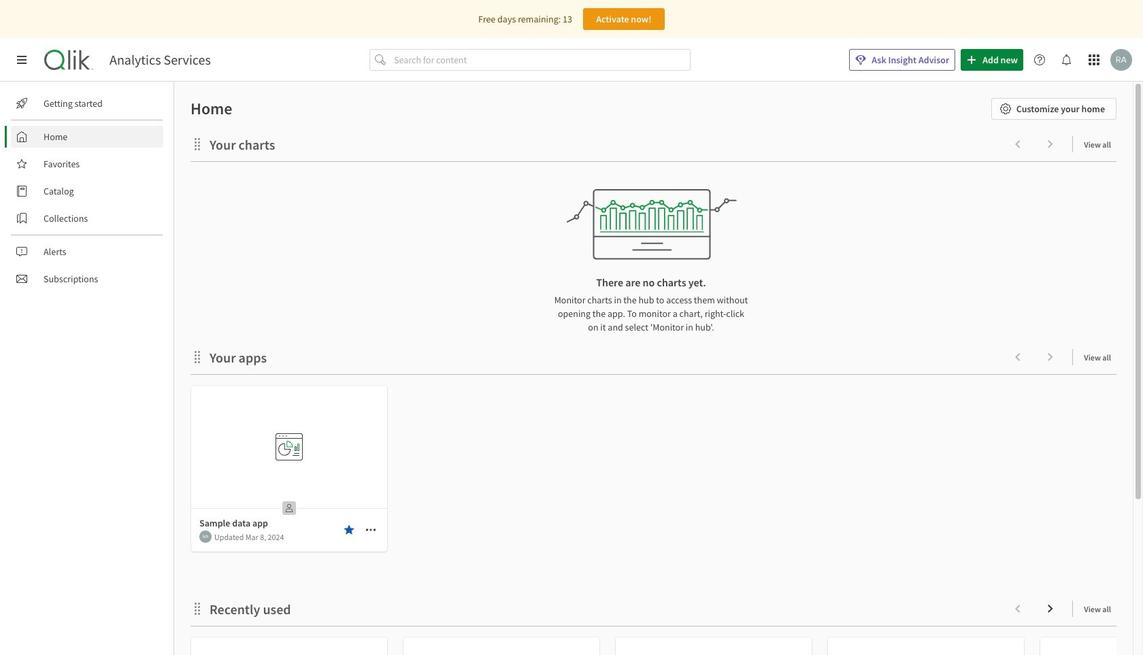 Task type: locate. For each thing, give the bounding box(es) containing it.
0 vertical spatial move collection image
[[191, 137, 204, 151]]

navigation pane element
[[0, 87, 174, 295]]

Search for content text field
[[391, 49, 691, 71]]

main content
[[169, 82, 1143, 655]]

analytics services element
[[110, 52, 211, 68]]

move collection image
[[191, 137, 204, 151], [191, 602, 204, 616]]

ruby anderson image
[[1111, 49, 1133, 71]]

remove from favorites image
[[344, 525, 355, 536]]



Task type: vqa. For each thing, say whether or not it's contained in the screenshot.
Navigation pane element
yes



Task type: describe. For each thing, give the bounding box(es) containing it.
more actions image
[[365, 525, 376, 536]]

move collection image
[[191, 350, 204, 364]]

ruby anderson element
[[199, 531, 212, 543]]

ruby anderson image
[[199, 531, 212, 543]]

1 vertical spatial move collection image
[[191, 602, 204, 616]]

close sidebar menu image
[[16, 54, 27, 65]]



